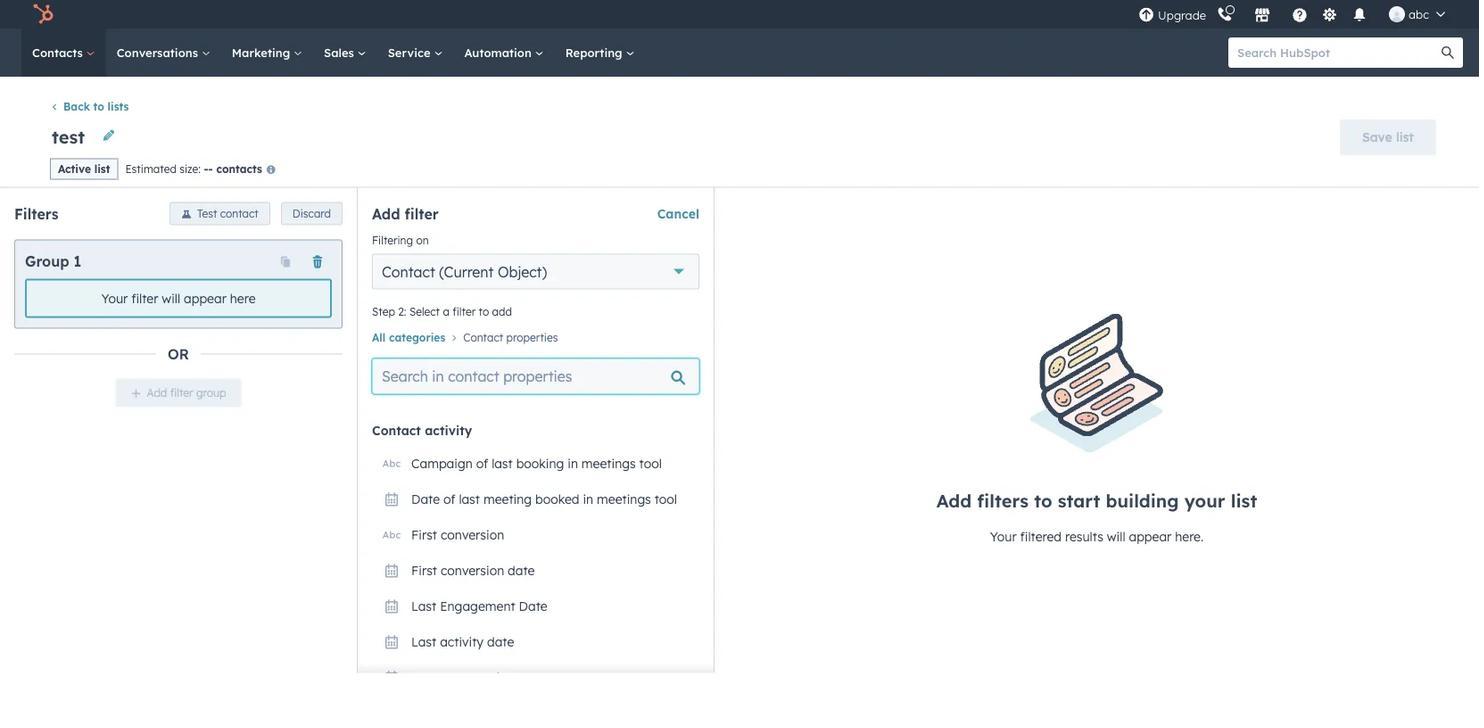Task type: vqa. For each thing, say whether or not it's contained in the screenshot.
the times
no



Task type: describe. For each thing, give the bounding box(es) containing it.
automation
[[465, 45, 535, 60]]

calling icon image
[[1218, 7, 1234, 23]]

reporting link
[[555, 29, 646, 77]]

filter for add filter
[[405, 205, 439, 223]]

results
[[1066, 529, 1104, 545]]

filtering
[[372, 234, 413, 247]]

your for your filtered results will appear here.
[[991, 529, 1017, 545]]

add
[[492, 305, 512, 318]]

service link
[[377, 29, 454, 77]]

hubspot link
[[21, 4, 67, 25]]

activity for contact
[[425, 423, 472, 439]]

list for active list
[[94, 163, 110, 176]]

last contacted button
[[372, 660, 700, 696]]

0 horizontal spatial date
[[411, 491, 440, 507]]

upgrade
[[1159, 8, 1207, 23]]

2 - from the left
[[208, 162, 213, 175]]

calling icon button
[[1210, 2, 1241, 26]]

2:
[[398, 305, 407, 318]]

save
[[1363, 129, 1393, 145]]

last for meeting
[[459, 491, 480, 507]]

here.
[[1176, 529, 1204, 545]]

categories
[[389, 331, 446, 344]]

first conversion date button
[[372, 553, 700, 589]]

filters
[[978, 490, 1029, 512]]

contact (current object)
[[382, 263, 547, 281]]

step 2: select a filter to add
[[372, 305, 512, 318]]

reporting
[[566, 45, 626, 60]]

active list
[[58, 163, 110, 176]]

date of last meeting booked in meetings tool button
[[372, 482, 700, 517]]

filtering on
[[372, 234, 429, 247]]

filter for add filter group
[[170, 387, 193, 400]]

0 vertical spatial meetings
[[582, 456, 636, 471]]

save list button
[[1341, 119, 1437, 155]]

your filtered results will appear here.
[[991, 529, 1204, 545]]

meeting
[[484, 491, 532, 507]]

test contact
[[197, 207, 259, 221]]

search button
[[1433, 37, 1464, 68]]

(current
[[439, 263, 494, 281]]

gary orlando image
[[1390, 6, 1406, 22]]

last engagement date button
[[372, 589, 700, 624]]

date for last activity date
[[487, 634, 514, 650]]

back to lists
[[63, 100, 129, 113]]

your for your filter will appear here
[[101, 291, 128, 306]]

settings image
[[1322, 8, 1338, 24]]

date for first conversion date
[[508, 563, 535, 578]]

a
[[443, 305, 450, 318]]

cancel
[[658, 206, 700, 222]]

marketing link
[[221, 29, 313, 77]]

contact activity
[[372, 423, 472, 439]]

1 horizontal spatial list
[[1232, 490, 1258, 512]]

cancel button
[[658, 203, 700, 225]]

activity for last
[[440, 634, 484, 650]]

service
[[388, 45, 434, 60]]

sales
[[324, 45, 358, 60]]

abc
[[1409, 7, 1430, 21]]

building
[[1106, 490, 1180, 512]]

filtered
[[1021, 529, 1062, 545]]

or
[[168, 345, 189, 363]]

first conversion button
[[372, 517, 700, 553]]

notifications image
[[1352, 8, 1368, 24]]

list for save list
[[1397, 129, 1415, 145]]

help image
[[1293, 8, 1309, 24]]

add for add filter group
[[147, 387, 167, 400]]

first for first conversion date
[[411, 563, 437, 578]]

upgrade image
[[1139, 8, 1155, 24]]

search image
[[1442, 46, 1455, 59]]

1 horizontal spatial will
[[1108, 529, 1126, 545]]

contact for contact (current object)
[[382, 263, 435, 281]]

add filter group
[[147, 387, 226, 400]]

booked
[[536, 491, 580, 507]]

conversion for first conversion date
[[441, 563, 504, 578]]

here
[[230, 291, 256, 306]]

contacts
[[216, 162, 262, 175]]

marketing
[[232, 45, 294, 60]]

contact
[[220, 207, 259, 221]]

sales link
[[313, 29, 377, 77]]

1 vertical spatial tool
[[655, 491, 677, 507]]

contact for contact properties
[[463, 331, 504, 344]]

engagement
[[440, 599, 516, 614]]

lists
[[108, 100, 129, 113]]

conversations
[[117, 45, 202, 60]]

your filter will appear here
[[101, 291, 256, 306]]

filter for your filter will appear here
[[131, 291, 158, 306]]

date of last meeting booked in meetings tool
[[411, 491, 677, 507]]

last activity date
[[411, 634, 514, 650]]

conversion for first conversion
[[441, 527, 504, 543]]

1 horizontal spatial to
[[479, 305, 489, 318]]

save list
[[1363, 129, 1415, 145]]

discard
[[293, 207, 331, 221]]



Task type: locate. For each thing, give the bounding box(es) containing it.
date down first conversion date button
[[519, 599, 548, 614]]

2 vertical spatial last
[[411, 670, 437, 686]]

to left add
[[479, 305, 489, 318]]

contact properties
[[463, 331, 558, 344]]

0 vertical spatial add
[[372, 205, 400, 223]]

of for campaign
[[476, 456, 488, 471]]

notifications button
[[1345, 0, 1376, 29]]

abc button
[[1379, 0, 1457, 29]]

1 vertical spatial last
[[411, 634, 437, 650]]

0 vertical spatial will
[[162, 291, 180, 306]]

first conversion date
[[411, 563, 535, 578]]

1 vertical spatial list
[[94, 163, 110, 176]]

1 vertical spatial meetings
[[597, 491, 651, 507]]

all
[[372, 331, 386, 344]]

add for add filters to start building your list
[[937, 490, 972, 512]]

campaign
[[411, 456, 473, 471]]

contact down filtering on
[[382, 263, 435, 281]]

0 horizontal spatial list
[[94, 163, 110, 176]]

0 vertical spatial to
[[93, 100, 104, 113]]

add filter
[[372, 205, 439, 223]]

test contact button
[[170, 202, 270, 226]]

date inside last activity date 'button'
[[487, 634, 514, 650]]

add inside add filter group button
[[147, 387, 167, 400]]

navigation containing all categories
[[372, 326, 700, 348]]

last inside last activity date 'button'
[[411, 634, 437, 650]]

appear
[[184, 291, 227, 306], [1130, 529, 1172, 545]]

add left 'filters'
[[937, 490, 972, 512]]

contact inside navigation
[[463, 331, 504, 344]]

of
[[476, 456, 488, 471], [444, 491, 456, 507]]

0 vertical spatial your
[[101, 291, 128, 306]]

active
[[58, 163, 91, 176]]

2 last from the top
[[411, 634, 437, 650]]

last up first conversion
[[459, 491, 480, 507]]

last up meeting
[[492, 456, 513, 471]]

1 horizontal spatial appear
[[1130, 529, 1172, 545]]

last for last engagement date
[[411, 599, 437, 614]]

add up filtering
[[372, 205, 400, 223]]

group 1
[[25, 252, 81, 270]]

estimated
[[125, 162, 177, 175]]

to left lists
[[93, 100, 104, 113]]

2 vertical spatial contact
[[372, 423, 421, 439]]

0 horizontal spatial last
[[459, 491, 480, 507]]

2 vertical spatial list
[[1232, 490, 1258, 512]]

3 last from the top
[[411, 670, 437, 686]]

0 horizontal spatial your
[[101, 291, 128, 306]]

date down campaign
[[411, 491, 440, 507]]

conversion inside first conversion button
[[441, 527, 504, 543]]

2 horizontal spatial add
[[937, 490, 972, 512]]

last engagement date
[[411, 599, 548, 614]]

in
[[568, 456, 578, 471], [583, 491, 594, 507]]

last up last activity date
[[411, 599, 437, 614]]

help button
[[1285, 0, 1316, 29]]

will right results
[[1108, 529, 1126, 545]]

1 horizontal spatial in
[[583, 491, 594, 507]]

0 vertical spatial date
[[508, 563, 535, 578]]

of right campaign
[[476, 456, 488, 471]]

meetings right booked
[[597, 491, 651, 507]]

of for date
[[444, 491, 456, 507]]

campaign of last booking in meetings tool button
[[372, 446, 700, 482]]

will up or
[[162, 291, 180, 306]]

marketplaces image
[[1255, 8, 1271, 24]]

0 vertical spatial last
[[492, 456, 513, 471]]

hubspot image
[[32, 4, 54, 25]]

contact down add
[[463, 331, 504, 344]]

back
[[63, 100, 90, 113]]

start
[[1058, 490, 1101, 512]]

1 horizontal spatial date
[[519, 599, 548, 614]]

0 vertical spatial tool
[[640, 456, 662, 471]]

test
[[197, 207, 217, 221]]

booking
[[516, 456, 564, 471]]

1 horizontal spatial add
[[372, 205, 400, 223]]

first up first conversion date
[[411, 527, 437, 543]]

conversion up first conversion date
[[441, 527, 504, 543]]

0 vertical spatial in
[[568, 456, 578, 471]]

contacted
[[440, 670, 500, 686]]

date down first conversion button
[[508, 563, 535, 578]]

1 horizontal spatial your
[[991, 529, 1017, 545]]

1 vertical spatial conversion
[[441, 563, 504, 578]]

1 first from the top
[[411, 527, 437, 543]]

contacts link
[[21, 29, 106, 77]]

1 vertical spatial appear
[[1130, 529, 1172, 545]]

menu
[[1137, 0, 1458, 29]]

contact inside contact (current object) popup button
[[382, 263, 435, 281]]

contacts
[[32, 45, 86, 60]]

2 conversion from the top
[[441, 563, 504, 578]]

contact for contact activity
[[372, 423, 421, 439]]

0 vertical spatial of
[[476, 456, 488, 471]]

0 vertical spatial list
[[1397, 129, 1415, 145]]

date inside first conversion date button
[[508, 563, 535, 578]]

first for first conversion
[[411, 527, 437, 543]]

menu containing abc
[[1137, 0, 1458, 29]]

2 vertical spatial add
[[937, 490, 972, 512]]

2 horizontal spatial to
[[1035, 490, 1053, 512]]

list
[[1397, 129, 1415, 145], [94, 163, 110, 176], [1232, 490, 1258, 512]]

List name field
[[50, 124, 91, 148]]

1 vertical spatial your
[[991, 529, 1017, 545]]

contact
[[382, 263, 435, 281], [463, 331, 504, 344], [372, 423, 421, 439]]

navigation
[[372, 326, 700, 348]]

marketplaces button
[[1244, 0, 1282, 29]]

group
[[196, 387, 226, 400]]

add for add filter
[[372, 205, 400, 223]]

list right active
[[94, 163, 110, 176]]

0 vertical spatial appear
[[184, 291, 227, 306]]

1 last from the top
[[411, 599, 437, 614]]

1 vertical spatial date
[[519, 599, 548, 614]]

of down campaign
[[444, 491, 456, 507]]

meetings right booking
[[582, 456, 636, 471]]

Search search field
[[372, 359, 700, 395]]

estimated size: -- contacts
[[125, 162, 262, 175]]

1 horizontal spatial of
[[476, 456, 488, 471]]

select
[[410, 305, 440, 318]]

activity up campaign
[[425, 423, 472, 439]]

2 first from the top
[[411, 563, 437, 578]]

0 vertical spatial activity
[[425, 423, 472, 439]]

settings link
[[1319, 5, 1342, 24]]

size:
[[180, 162, 201, 175]]

contact up campaign
[[372, 423, 421, 439]]

last for last activity date
[[411, 634, 437, 650]]

1 vertical spatial activity
[[440, 634, 484, 650]]

last inside button
[[411, 670, 437, 686]]

to
[[93, 100, 104, 113], [479, 305, 489, 318], [1035, 490, 1053, 512]]

0 horizontal spatial add
[[147, 387, 167, 400]]

last for last contacted
[[411, 670, 437, 686]]

save list banner
[[43, 114, 1437, 157]]

0 horizontal spatial to
[[93, 100, 104, 113]]

appear left here on the top of the page
[[184, 291, 227, 306]]

group
[[25, 252, 69, 270]]

1
[[74, 252, 81, 270]]

0 horizontal spatial appear
[[184, 291, 227, 306]]

conversations link
[[106, 29, 221, 77]]

-
[[204, 162, 208, 175], [208, 162, 213, 175]]

0 vertical spatial contact
[[382, 263, 435, 281]]

2 horizontal spatial list
[[1397, 129, 1415, 145]]

last inside last engagement date button
[[411, 599, 437, 614]]

your
[[1185, 490, 1226, 512]]

0 horizontal spatial in
[[568, 456, 578, 471]]

conversion up engagement
[[441, 563, 504, 578]]

will
[[162, 291, 180, 306], [1108, 529, 1126, 545]]

date down last engagement date
[[487, 634, 514, 650]]

last contacted
[[411, 670, 500, 686]]

first down first conversion
[[411, 563, 437, 578]]

filter
[[405, 205, 439, 223], [131, 291, 158, 306], [453, 305, 476, 318], [170, 387, 193, 400]]

on
[[416, 234, 429, 247]]

campaign of last booking in meetings tool
[[411, 456, 662, 471]]

1 vertical spatial last
[[459, 491, 480, 507]]

1 vertical spatial to
[[479, 305, 489, 318]]

list inside button
[[1397, 129, 1415, 145]]

0 vertical spatial date
[[411, 491, 440, 507]]

0 vertical spatial first
[[411, 527, 437, 543]]

list right 'save'
[[1397, 129, 1415, 145]]

0 horizontal spatial will
[[162, 291, 180, 306]]

automation link
[[454, 29, 555, 77]]

0 horizontal spatial of
[[444, 491, 456, 507]]

appear down building
[[1130, 529, 1172, 545]]

in right booking
[[568, 456, 578, 471]]

activity
[[425, 423, 472, 439], [440, 634, 484, 650]]

add
[[372, 205, 400, 223], [147, 387, 167, 400], [937, 490, 972, 512]]

1 vertical spatial date
[[487, 634, 514, 650]]

all categories
[[372, 331, 446, 344]]

tool
[[640, 456, 662, 471], [655, 491, 677, 507]]

conversion inside first conversion date button
[[441, 563, 504, 578]]

1 horizontal spatial last
[[492, 456, 513, 471]]

activity up last contacted
[[440, 634, 484, 650]]

add filter group button
[[116, 379, 241, 408]]

0 vertical spatial conversion
[[441, 527, 504, 543]]

date
[[508, 563, 535, 578], [487, 634, 514, 650]]

all categories button
[[372, 331, 446, 344]]

last left 'contacted'
[[411, 670, 437, 686]]

1 vertical spatial first
[[411, 563, 437, 578]]

1 vertical spatial add
[[147, 387, 167, 400]]

object)
[[498, 263, 547, 281]]

step
[[372, 305, 395, 318]]

add left "group"
[[147, 387, 167, 400]]

discard button
[[281, 202, 343, 226]]

filters
[[14, 205, 59, 223]]

in right booked
[[583, 491, 594, 507]]

0 vertical spatial last
[[411, 599, 437, 614]]

last up last contacted
[[411, 634, 437, 650]]

1 - from the left
[[204, 162, 208, 175]]

list right your
[[1232, 490, 1258, 512]]

properties
[[507, 331, 558, 344]]

filter inside button
[[170, 387, 193, 400]]

back to lists link
[[50, 100, 129, 113]]

2 vertical spatial to
[[1035, 490, 1053, 512]]

last for booking
[[492, 456, 513, 471]]

meetings
[[582, 456, 636, 471], [597, 491, 651, 507]]

first conversion
[[411, 527, 504, 543]]

1 vertical spatial contact
[[463, 331, 504, 344]]

1 conversion from the top
[[441, 527, 504, 543]]

your
[[101, 291, 128, 306], [991, 529, 1017, 545]]

1 vertical spatial in
[[583, 491, 594, 507]]

Search HubSpot search field
[[1229, 37, 1448, 68]]

activity inside 'button'
[[440, 634, 484, 650]]

1 vertical spatial of
[[444, 491, 456, 507]]

add filters to start building your list
[[937, 490, 1258, 512]]

page section element
[[0, 77, 1480, 187]]

date
[[411, 491, 440, 507], [519, 599, 548, 614]]

to inside page section element
[[93, 100, 104, 113]]

1 vertical spatial will
[[1108, 529, 1126, 545]]

contact (current object) button
[[372, 254, 700, 290]]

to left start
[[1035, 490, 1053, 512]]



